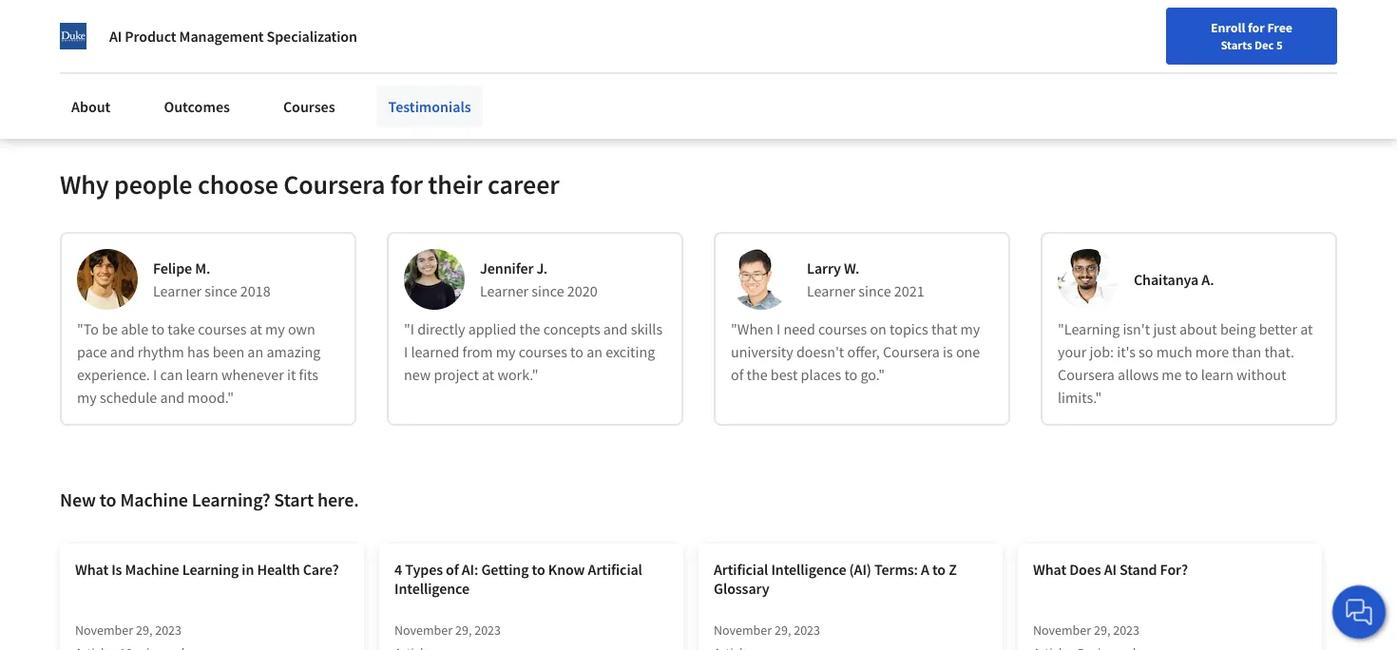 Task type: locate. For each thing, give the bounding box(es) containing it.
about
[[71, 97, 111, 116]]

my
[[265, 320, 285, 339], [961, 320, 980, 339], [496, 343, 516, 362], [77, 388, 97, 407]]

2 november 29, 2023 from the left
[[394, 622, 501, 639]]

topics
[[890, 320, 928, 339]]

1 vertical spatial of
[[446, 560, 459, 579]]

1 horizontal spatial intelligence
[[771, 560, 846, 579]]

1 vertical spatial coursera
[[883, 343, 940, 362]]

coursera inside "when i need courses on topics that my university doesn't offer, coursera is one of the best places to go."
[[883, 343, 940, 362]]

to left go."
[[844, 365, 858, 384]]

an
[[247, 343, 263, 362], [587, 343, 603, 362]]

at for courses
[[250, 320, 262, 339]]

to right me
[[1185, 365, 1198, 384]]

(ai)
[[849, 560, 872, 579]]

intelligence left (ai)
[[771, 560, 846, 579]]

career
[[488, 168, 559, 201]]

1 learner from the left
[[153, 282, 202, 301]]

0 vertical spatial and
[[603, 320, 628, 339]]

0 horizontal spatial of
[[446, 560, 459, 579]]

i down "i
[[404, 343, 408, 362]]

since down w.
[[859, 282, 891, 301]]

4 2023 from the left
[[1113, 622, 1140, 639]]

at down 2018
[[250, 320, 262, 339]]

29, down what is machine learning in health care?
[[136, 622, 152, 639]]

machine right 'is' on the bottom of the page
[[125, 560, 179, 579]]

None search field
[[271, 12, 623, 50]]

start
[[274, 489, 314, 512]]

learn
[[186, 365, 218, 384], [1201, 365, 1234, 384]]

machine right new
[[120, 489, 188, 512]]

testimonials link
[[377, 86, 483, 127]]

0 horizontal spatial since
[[205, 282, 237, 301]]

1 vertical spatial and
[[110, 343, 135, 362]]

0 horizontal spatial artificial
[[588, 560, 642, 579]]

of inside "when i need courses on topics that my university doesn't offer, coursera is one of the best places to go."
[[731, 365, 744, 384]]

product
[[125, 27, 176, 46]]

an inside ""i directly applied the concepts and skills i learned from my courses to an exciting new project at work.""
[[587, 343, 603, 362]]

0 horizontal spatial i
[[153, 365, 157, 384]]

1 learn from the left
[[186, 365, 218, 384]]

learner down the larry
[[807, 282, 856, 301]]

the right applied
[[519, 320, 540, 339]]

1 since from the left
[[205, 282, 237, 301]]

learn down has
[[186, 365, 218, 384]]

schedule
[[100, 388, 157, 407]]

what left does
[[1033, 560, 1067, 579]]

is
[[943, 343, 953, 362]]

the
[[519, 320, 540, 339], [747, 365, 768, 384]]

at down "from"
[[482, 365, 495, 384]]

mood."
[[188, 388, 234, 407]]

learn inside "learning isn't just about being better at your job: it's so much more than that. coursera allows me to learn without limits."
[[1201, 365, 1234, 384]]

i left can
[[153, 365, 157, 384]]

since inside the felipe m. learner since 2018
[[205, 282, 237, 301]]

what for what does ai stand for?
[[1033, 560, 1067, 579]]

ai:
[[462, 560, 478, 579]]

learner for jennifer
[[480, 282, 529, 301]]

2 horizontal spatial since
[[859, 282, 891, 301]]

an down concepts
[[587, 343, 603, 362]]

since down j.
[[532, 282, 564, 301]]

1 vertical spatial learning
[[182, 560, 239, 579]]

2 horizontal spatial courses
[[819, 320, 867, 339]]

1 vertical spatial i
[[404, 343, 408, 362]]

concepts
[[543, 320, 600, 339]]

0 horizontal spatial an
[[247, 343, 263, 362]]

courses
[[198, 320, 247, 339], [819, 320, 867, 339], [519, 343, 567, 362]]

4 november from the left
[[1033, 622, 1091, 639]]

machine for to
[[120, 489, 188, 512]]

learned
[[411, 343, 459, 362]]

november 29, 2023 down ai:
[[394, 622, 501, 639]]

coursera down topics
[[883, 343, 940, 362]]

3 november 29, 2023 from the left
[[714, 622, 820, 639]]

what left 'is' on the bottom of the page
[[75, 560, 108, 579]]

1 horizontal spatial since
[[532, 282, 564, 301]]

2 what from the left
[[1033, 560, 1067, 579]]

in
[[242, 560, 254, 579]]

november 29, 2023 down does
[[1033, 622, 1140, 639]]

the down university
[[747, 365, 768, 384]]

1 horizontal spatial of
[[731, 365, 744, 384]]

to left z
[[932, 560, 946, 579]]

2 november from the left
[[394, 622, 453, 639]]

1 vertical spatial the
[[747, 365, 768, 384]]

1 horizontal spatial courses
[[519, 343, 567, 362]]

for left 'their' on the left of page
[[390, 168, 423, 201]]

skills
[[95, 22, 130, 41]]

my inside "when i need courses on topics that my university doesn't offer, coursera is one of the best places to go."
[[961, 320, 980, 339]]

i left need
[[777, 320, 781, 339]]

learner down "jennifer"
[[480, 282, 529, 301]]

about
[[1180, 320, 1217, 339]]

a.
[[1202, 270, 1214, 289]]

november 29, 2023
[[75, 622, 182, 639], [394, 622, 501, 639], [714, 622, 820, 639], [1033, 622, 1140, 639]]

"when
[[731, 320, 774, 339]]

and up exciting
[[603, 320, 628, 339]]

0 horizontal spatial and
[[110, 343, 135, 362]]

november
[[75, 622, 133, 639], [394, 622, 453, 639], [714, 622, 772, 639], [1033, 622, 1091, 639]]

3 november from the left
[[714, 622, 772, 639]]

0 vertical spatial for
[[1248, 19, 1265, 36]]

their
[[428, 168, 482, 201]]

3 since from the left
[[859, 282, 891, 301]]

1 horizontal spatial what
[[1033, 560, 1067, 579]]

november down 'is' on the bottom of the page
[[75, 622, 133, 639]]

1 horizontal spatial i
[[404, 343, 408, 362]]

0 horizontal spatial learner
[[153, 282, 202, 301]]

jennifer
[[480, 259, 534, 278]]

november 29, 2023 for does
[[1033, 622, 1140, 639]]

0 horizontal spatial at
[[250, 320, 262, 339]]

the inside ""i directly applied the concepts and skills i learned from my courses to an exciting new project at work.""
[[519, 320, 540, 339]]

november 29, 2023 for intelligence
[[714, 622, 820, 639]]

terms:
[[875, 560, 918, 579]]

pace
[[77, 343, 107, 362]]

2 horizontal spatial learner
[[807, 282, 856, 301]]

places
[[801, 365, 841, 384]]

doesn't
[[797, 343, 844, 362]]

1 vertical spatial ai
[[1104, 560, 1117, 579]]

0 vertical spatial i
[[777, 320, 781, 339]]

november for artificial intelligence (ai) terms: a to z glossary
[[714, 622, 772, 639]]

courses
[[283, 97, 335, 116]]

learning
[[153, 60, 202, 77], [182, 560, 239, 579]]

1 horizontal spatial learner
[[480, 282, 529, 301]]

"when i need courses on topics that my university doesn't offer, coursera is one of the best places to go."
[[731, 320, 980, 384]]

learn down the more
[[1201, 365, 1234, 384]]

1 horizontal spatial at
[[482, 365, 495, 384]]

offer,
[[847, 343, 880, 362]]

for inside enroll for free starts dec 5
[[1248, 19, 1265, 36]]

29, for intelligence
[[775, 622, 791, 639]]

my up work."
[[496, 343, 516, 362]]

of inside 4 types of ai: getting to know artificial intelligence
[[446, 560, 459, 579]]

larry w. learner since 2021
[[807, 259, 925, 301]]

on
[[870, 320, 887, 339]]

0 horizontal spatial what
[[75, 560, 108, 579]]

0 vertical spatial the
[[519, 320, 540, 339]]

2 vertical spatial coursera
[[1058, 365, 1115, 384]]

0 horizontal spatial the
[[519, 320, 540, 339]]

1 november 29, 2023 from the left
[[75, 622, 182, 639]]

the inside "when i need courses on topics that my university doesn't offer, coursera is one of the best places to go."
[[747, 365, 768, 384]]

29, down artificial intelligence (ai) terms: a to z glossary
[[775, 622, 791, 639]]

november down 'glossary'
[[714, 622, 772, 639]]

i inside the "to be able to take courses at my own pace and rhythm has been an amazing experience. i can learn whenever it fits my schedule and mood."
[[153, 365, 157, 384]]

menu item
[[998, 19, 1121, 81]]

directly
[[417, 320, 465, 339]]

1 2023 from the left
[[155, 622, 182, 639]]

i inside "when i need courses on topics that my university doesn't offer, coursera is one of the best places to go."
[[777, 320, 781, 339]]

1 horizontal spatial coursera
[[883, 343, 940, 362]]

learner inside the felipe m. learner since 2018
[[153, 282, 202, 301]]

4 november 29, 2023 from the left
[[1033, 622, 1140, 639]]

november 29, 2023 down 'glossary'
[[714, 622, 820, 639]]

1 november from the left
[[75, 622, 133, 639]]

1 horizontal spatial for
[[1248, 19, 1265, 36]]

0 vertical spatial ai
[[109, 27, 122, 46]]

intelligence left getting
[[394, 579, 470, 598]]

whenever
[[221, 365, 284, 384]]

i
[[777, 320, 781, 339], [404, 343, 408, 362], [153, 365, 157, 384]]

"learning
[[1058, 320, 1120, 339]]

since inside jennifer j. learner since 2020
[[532, 282, 564, 301]]

2023 down 4 types of ai: getting to know artificial intelligence
[[474, 622, 501, 639]]

my up one
[[961, 320, 980, 339]]

courses up work."
[[519, 343, 567, 362]]

"to
[[77, 320, 99, 339]]

3 2023 from the left
[[794, 622, 820, 639]]

and
[[603, 320, 628, 339], [110, 343, 135, 362], [160, 388, 184, 407]]

choose
[[198, 168, 278, 201]]

my left own
[[265, 320, 285, 339]]

0 vertical spatial of
[[731, 365, 744, 384]]

management
[[179, 27, 264, 46]]

3 29, from the left
[[775, 622, 791, 639]]

2 vertical spatial machine
[[125, 560, 179, 579]]

1 vertical spatial for
[[390, 168, 423, 201]]

november 29, 2023 for types
[[394, 622, 501, 639]]

2 29, from the left
[[455, 622, 472, 639]]

coursera up limits."
[[1058, 365, 1115, 384]]

learner inside jennifer j. learner since 2020
[[480, 282, 529, 301]]

2 horizontal spatial at
[[1301, 320, 1313, 339]]

2023 down what is machine learning in health care?
[[155, 622, 182, 639]]

at right better
[[1301, 320, 1313, 339]]

2023 for of
[[474, 622, 501, 639]]

since down m.
[[205, 282, 237, 301]]

1 artificial from the left
[[588, 560, 642, 579]]

1 vertical spatial machine
[[120, 489, 188, 512]]

and down can
[[160, 388, 184, 407]]

it's
[[1117, 343, 1136, 362]]

an up whenever
[[247, 343, 263, 362]]

2 an from the left
[[587, 343, 603, 362]]

1 horizontal spatial artificial
[[714, 560, 768, 579]]

coursera inside "learning isn't just about being better at your job: it's so much more than that. coursera allows me to learn without limits."
[[1058, 365, 1115, 384]]

to inside 4 types of ai: getting to know artificial intelligence
[[532, 560, 545, 579]]

privacy
[[234, 60, 274, 77]]

1 horizontal spatial the
[[747, 365, 768, 384]]

ethics
[[428, 60, 462, 77]]

learner inside the larry w. learner since 2021
[[807, 282, 856, 301]]

2 horizontal spatial coursera
[[1058, 365, 1115, 384]]

skills you'll gain
[[95, 22, 199, 41]]

2 learner from the left
[[480, 282, 529, 301]]

november for what is machine learning in health care?
[[75, 622, 133, 639]]

2023 down stand
[[1113, 622, 1140, 639]]

0 horizontal spatial intelligence
[[394, 579, 470, 598]]

1 horizontal spatial learn
[[1201, 365, 1234, 384]]

to inside artificial intelligence (ai) terms: a to z glossary
[[932, 560, 946, 579]]

1 29, from the left
[[136, 622, 152, 639]]

more
[[1196, 343, 1229, 362]]

ai left product
[[109, 27, 122, 46]]

own
[[288, 320, 315, 339]]

learner
[[153, 282, 202, 301], [480, 282, 529, 301], [807, 282, 856, 301]]

2 learn from the left
[[1201, 365, 1234, 384]]

at inside "learning isn't just about being better at your job: it's so much more than that. coursera allows me to learn without limits."
[[1301, 320, 1313, 339]]

to inside the "to be able to take courses at my own pace and rhythm has been an amazing experience. i can learn whenever it fits my schedule and mood."
[[151, 320, 165, 339]]

thinking
[[347, 60, 396, 77]]

2 2023 from the left
[[474, 622, 501, 639]]

need
[[784, 320, 815, 339]]

0 horizontal spatial coursera
[[284, 168, 385, 201]]

learn inside the "to be able to take courses at my own pace and rhythm has been an amazing experience. i can learn whenever it fits my schedule and mood."
[[186, 365, 218, 384]]

to down concepts
[[570, 343, 584, 362]]

2021
[[894, 282, 925, 301]]

29,
[[136, 622, 152, 639], [455, 622, 472, 639], [775, 622, 791, 639], [1094, 622, 1111, 639]]

for up dec on the right of the page
[[1248, 19, 1265, 36]]

of
[[731, 365, 744, 384], [446, 560, 459, 579]]

coursera image
[[23, 15, 144, 46]]

of down university
[[731, 365, 744, 384]]

4 29, from the left
[[1094, 622, 1111, 639]]

2 since from the left
[[532, 282, 564, 301]]

2 horizontal spatial i
[[777, 320, 781, 339]]

learn for has
[[186, 365, 218, 384]]

at for better
[[1301, 320, 1313, 339]]

0 vertical spatial coursera
[[284, 168, 385, 201]]

fits
[[299, 365, 318, 384]]

of left ai:
[[446, 560, 459, 579]]

best
[[771, 365, 798, 384]]

to left know
[[532, 560, 545, 579]]

0 vertical spatial learning
[[153, 60, 202, 77]]

courses up been
[[198, 320, 247, 339]]

learner down the felipe
[[153, 282, 202, 301]]

getting
[[481, 560, 529, 579]]

4 types of ai: getting to know artificial intelligence
[[394, 560, 642, 598]]

learning down 'gain'
[[153, 60, 202, 77]]

3 learner from the left
[[807, 282, 856, 301]]

w.
[[844, 259, 860, 278]]

november down does
[[1033, 622, 1091, 639]]

chaitanya a.
[[1134, 270, 1214, 289]]

0 horizontal spatial courses
[[198, 320, 247, 339]]

intelligence inside 4 types of ai: getting to know artificial intelligence
[[394, 579, 470, 598]]

why people choose coursera for their career
[[60, 168, 559, 201]]

machine down skills
[[104, 60, 150, 77]]

1 horizontal spatial ai
[[1104, 560, 1117, 579]]

coursera down courses link
[[284, 168, 385, 201]]

since inside the larry w. learner since 2021
[[859, 282, 891, 301]]

november 29, 2023 down 'is' on the bottom of the page
[[75, 622, 182, 639]]

november for what does ai stand for?
[[1033, 622, 1091, 639]]

isn't
[[1123, 320, 1150, 339]]

0 horizontal spatial learn
[[186, 365, 218, 384]]

a
[[921, 560, 929, 579]]

work."
[[498, 365, 539, 384]]

2020
[[567, 282, 598, 301]]

29, for is
[[136, 622, 152, 639]]

1 horizontal spatial an
[[587, 343, 603, 362]]

1 an from the left
[[247, 343, 263, 362]]

at inside the "to be able to take courses at my own pace and rhythm has been an amazing experience. i can learn whenever it fits my schedule and mood."
[[250, 320, 262, 339]]

ai right does
[[1104, 560, 1117, 579]]

1 what from the left
[[75, 560, 108, 579]]

2023 down artificial intelligence (ai) terms: a to z glossary
[[794, 622, 820, 639]]

why
[[60, 168, 109, 201]]

29, down what does ai stand for?
[[1094, 622, 1111, 639]]

experience.
[[77, 365, 150, 384]]

learning left the in
[[182, 560, 239, 579]]

types
[[405, 560, 443, 579]]

november for 4 types of ai: getting to know artificial intelligence
[[394, 622, 453, 639]]

dec
[[1255, 37, 1274, 52]]

and up experience.
[[110, 343, 135, 362]]

2 artificial from the left
[[714, 560, 768, 579]]

since for w.
[[859, 282, 891, 301]]

without
[[1237, 365, 1287, 384]]

2 vertical spatial and
[[160, 388, 184, 407]]

you'll
[[132, 22, 169, 41]]

2 vertical spatial i
[[153, 365, 157, 384]]

courses up offer,
[[819, 320, 867, 339]]

2 horizontal spatial and
[[603, 320, 628, 339]]

november down types
[[394, 622, 453, 639]]

29, down ai:
[[455, 622, 472, 639]]

to up rhythm
[[151, 320, 165, 339]]

felipe
[[153, 259, 192, 278]]



Task type: describe. For each thing, give the bounding box(es) containing it.
for?
[[1160, 560, 1188, 579]]

outcomes link
[[152, 86, 241, 127]]

been
[[213, 343, 244, 362]]

m.
[[195, 259, 210, 278]]

amazing
[[267, 343, 321, 362]]

0 vertical spatial machine
[[104, 60, 150, 77]]

specialization
[[267, 27, 357, 46]]

"to be able to take courses at my own pace and rhythm has been an amazing experience. i can learn whenever it fits my schedule and mood."
[[77, 320, 321, 407]]

rhythm
[[138, 343, 184, 362]]

exciting
[[606, 343, 655, 362]]

courses inside ""i directly applied the concepts and skills i learned from my courses to an exciting new project at work.""
[[519, 343, 567, 362]]

chat with us image
[[1344, 597, 1375, 627]]

5
[[1277, 37, 1283, 52]]

4
[[394, 560, 402, 579]]

learner for felipe
[[153, 282, 202, 301]]

design
[[307, 60, 344, 77]]

better
[[1259, 320, 1298, 339]]

chaitanya
[[1134, 270, 1199, 289]]

free
[[1267, 19, 1293, 36]]

my down experience.
[[77, 388, 97, 407]]

learn for more
[[1201, 365, 1234, 384]]

can
[[160, 365, 183, 384]]

an inside the "to be able to take courses at my own pace and rhythm has been an amazing experience. i can learn whenever it fits my schedule and mood."
[[247, 343, 263, 362]]

design thinking
[[307, 60, 396, 77]]

your
[[1058, 343, 1087, 362]]

that
[[932, 320, 958, 339]]

go."
[[861, 365, 885, 384]]

me
[[1162, 365, 1182, 384]]

0 horizontal spatial for
[[390, 168, 423, 201]]

glossary
[[714, 579, 769, 598]]

show notifications image
[[1141, 24, 1164, 47]]

outcomes
[[164, 97, 230, 116]]

1 horizontal spatial and
[[160, 388, 184, 407]]

starts
[[1221, 37, 1252, 52]]

learner for larry
[[807, 282, 856, 301]]

artificial inside 4 types of ai: getting to know artificial intelligence
[[588, 560, 642, 579]]

i inside ""i directly applied the concepts and skills i learned from my courses to an exciting new project at work.""
[[404, 343, 408, 362]]

new to machine learning? start here.
[[60, 489, 359, 512]]

being
[[1220, 320, 1256, 339]]

than
[[1232, 343, 1262, 362]]

testimonials
[[388, 97, 471, 116]]

to inside "when i need courses on topics that my university doesn't offer, coursera is one of the best places to go."
[[844, 365, 858, 384]]

and inside ""i directly applied the concepts and skills i learned from my courses to an exciting new project at work.""
[[603, 320, 628, 339]]

from
[[463, 343, 493, 362]]

z
[[949, 560, 957, 579]]

ai product management specialization
[[109, 27, 357, 46]]

able
[[121, 320, 148, 339]]

one
[[956, 343, 980, 362]]

to right new
[[100, 489, 116, 512]]

much
[[1157, 343, 1193, 362]]

what is machine learning in health care?
[[75, 560, 339, 579]]

to inside ""i directly applied the concepts and skills i learned from my courses to an exciting new project at work.""
[[570, 343, 584, 362]]

machine for is
[[125, 560, 179, 579]]

new
[[404, 365, 431, 384]]

enroll
[[1211, 19, 1246, 36]]

courses inside "when i need courses on topics that my university doesn't offer, coursera is one of the best places to go."
[[819, 320, 867, 339]]

november 29, 2023 for is
[[75, 622, 182, 639]]

be
[[102, 320, 118, 339]]

2023 for ai
[[1113, 622, 1140, 639]]

j.
[[537, 259, 548, 278]]

about link
[[60, 86, 122, 127]]

enroll for free starts dec 5
[[1211, 19, 1293, 52]]

take
[[168, 320, 195, 339]]

29, for does
[[1094, 622, 1111, 639]]

care?
[[303, 560, 339, 579]]

"learning isn't just about being better at your job: it's so much more than that. coursera allows me to learn without limits."
[[1058, 320, 1313, 407]]

since for m.
[[205, 282, 237, 301]]

0 horizontal spatial ai
[[109, 27, 122, 46]]

allows
[[1118, 365, 1159, 384]]

here.
[[317, 489, 359, 512]]

larry
[[807, 259, 841, 278]]

what does ai stand for?
[[1033, 560, 1188, 579]]

since for j.
[[532, 282, 564, 301]]

is
[[111, 560, 122, 579]]

stand
[[1120, 560, 1157, 579]]

duke university image
[[60, 23, 87, 49]]

to inside "learning isn't just about being better at your job: it's so much more than that. coursera allows me to learn without limits."
[[1185, 365, 1198, 384]]

artificial inside artificial intelligence (ai) terms: a to z glossary
[[714, 560, 768, 579]]

people
[[114, 168, 192, 201]]

limits."
[[1058, 388, 1102, 407]]

new
[[60, 489, 96, 512]]

my inside ""i directly applied the concepts and skills i learned from my courses to an exciting new project at work.""
[[496, 343, 516, 362]]

courses inside the "to be able to take courses at my own pace and rhythm has been an amazing experience. i can learn whenever it fits my schedule and mood."
[[198, 320, 247, 339]]

courses link
[[272, 86, 347, 127]]

skills
[[631, 320, 663, 339]]

intelligence inside artificial intelligence (ai) terms: a to z glossary
[[771, 560, 846, 579]]

what for what is machine learning in health care?
[[75, 560, 108, 579]]

29, for types
[[455, 622, 472, 639]]

just
[[1153, 320, 1177, 339]]

project
[[434, 365, 479, 384]]

know
[[548, 560, 585, 579]]

has
[[187, 343, 210, 362]]

does
[[1070, 560, 1101, 579]]

applied
[[468, 320, 516, 339]]

2023 for (ai)
[[794, 622, 820, 639]]

2023 for machine
[[155, 622, 182, 639]]

at inside ""i directly applied the concepts and skills i learned from my courses to an exciting new project at work.""
[[482, 365, 495, 384]]

machine learning
[[104, 60, 202, 77]]

it
[[287, 365, 296, 384]]



Task type: vqa. For each thing, say whether or not it's contained in the screenshot.


